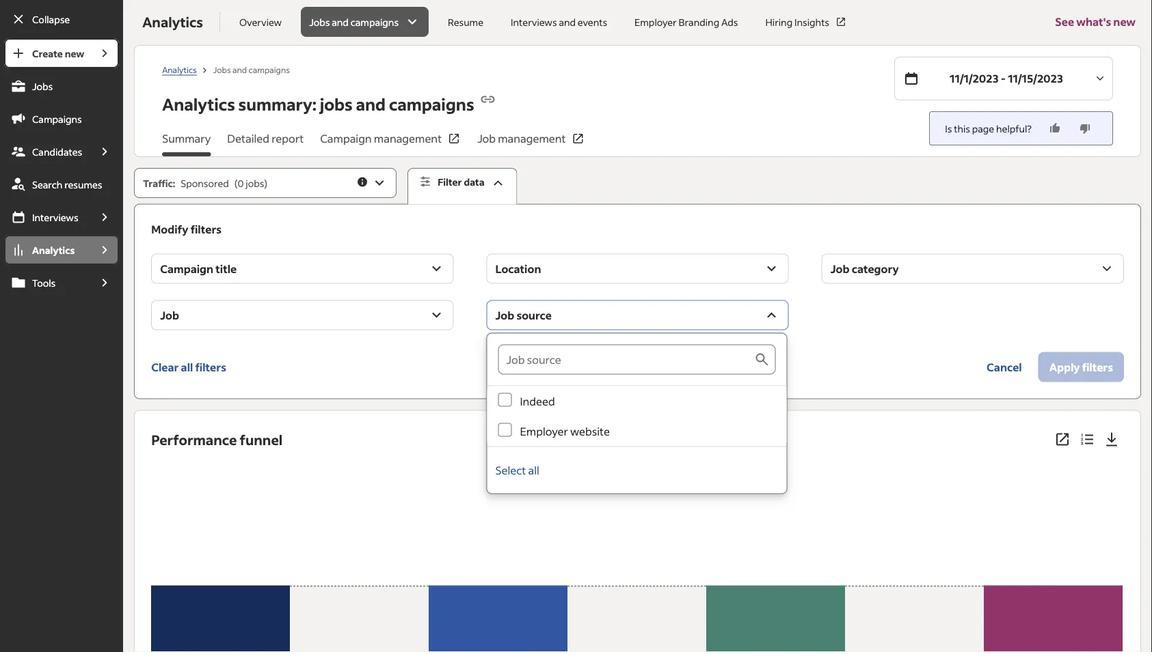 Task type: locate. For each thing, give the bounding box(es) containing it.
1 horizontal spatial new
[[1113, 15, 1136, 29]]

0 horizontal spatial analytics link
[[4, 235, 90, 265]]

jobs link
[[4, 71, 119, 101]]

candidates link
[[4, 137, 90, 167]]

apply start rate image
[[568, 463, 706, 653], [568, 586, 706, 653]]

insights
[[795, 16, 829, 28]]

2 horizontal spatial jobs
[[309, 16, 330, 28]]

apply starts image
[[706, 463, 845, 653]]

job down show shareable url icon
[[477, 132, 496, 146]]

summary:
[[238, 94, 316, 115]]

click through rate image
[[290, 463, 429, 653], [290, 586, 429, 653]]

0 vertical spatial employer
[[635, 16, 677, 28]]

view detailed report image
[[1054, 432, 1071, 448]]

ads
[[721, 16, 738, 28]]

job up clear
[[160, 308, 179, 322]]

interviews for interviews
[[32, 211, 78, 224]]

1 horizontal spatial analytics link
[[162, 64, 197, 75]]

overview link
[[231, 7, 290, 37]]

0 horizontal spatial interviews
[[32, 211, 78, 224]]

1 vertical spatial campaign
[[160, 262, 213, 276]]

interviews for interviews and events
[[511, 16, 557, 28]]

0 horizontal spatial management
[[374, 132, 442, 146]]

0 horizontal spatial all
[[181, 360, 193, 374]]

location button
[[486, 254, 789, 284]]

and
[[332, 16, 349, 28], [559, 16, 576, 28], [232, 64, 247, 75], [356, 94, 386, 115]]

all inside clear all filters button
[[181, 360, 193, 374]]

1 horizontal spatial all
[[528, 464, 539, 478]]

jobs and campaigns
[[309, 16, 399, 28], [213, 64, 290, 75]]

jobs up campaign management
[[320, 94, 353, 115]]

jobs right 0
[[246, 177, 264, 189]]

1 horizontal spatial campaign
[[320, 132, 372, 146]]

interviews and events
[[511, 16, 607, 28]]

interviews link
[[4, 202, 90, 232]]

job button
[[151, 301, 454, 331]]

campaign down analytics summary: jobs and campaigns
[[320, 132, 372, 146]]

employer left branding at top
[[635, 16, 677, 28]]

sponsored
[[181, 177, 229, 189]]

campaign title
[[160, 262, 237, 276]]

select all
[[495, 464, 539, 478]]

filters right the modify
[[191, 222, 222, 236]]

1 horizontal spatial employer
[[635, 16, 677, 28]]

analytics
[[142, 13, 203, 31], [162, 64, 197, 75], [162, 94, 235, 115], [32, 244, 75, 256]]

cancel
[[987, 360, 1022, 374]]

0 vertical spatial jobs
[[320, 94, 353, 115]]

this filters data based on the type of traffic a job received, not the sponsored status of the job itself. some jobs may receive both sponsored and organic traffic. combined view shows all traffic. image
[[356, 176, 369, 188]]

jobs
[[309, 16, 330, 28], [213, 64, 231, 75], [32, 80, 53, 92]]

interviews and events link
[[503, 7, 615, 37]]

interviews
[[511, 16, 557, 28], [32, 211, 78, 224]]

0 horizontal spatial campaign
[[160, 262, 213, 276]]

see what's new button
[[1055, 0, 1136, 45]]

jobs
[[320, 94, 353, 115], [246, 177, 264, 189]]

campaigns link
[[4, 104, 119, 134]]

filter data
[[438, 176, 485, 188]]

2 apply start rate image from the top
[[568, 586, 706, 653]]

0 vertical spatial interviews
[[511, 16, 557, 28]]

1 management from the left
[[374, 132, 442, 146]]

1 vertical spatial interviews
[[32, 211, 78, 224]]

overview
[[239, 16, 282, 28]]

all inside select all button
[[528, 464, 539, 478]]

applies image
[[984, 463, 1123, 653]]

1 horizontal spatial jobs
[[213, 64, 231, 75]]

all
[[181, 360, 193, 374], [528, 464, 539, 478]]

campaign left title
[[160, 262, 213, 276]]

0 horizontal spatial employer
[[520, 425, 568, 439]]

filter
[[438, 176, 462, 188]]

campaign title button
[[151, 254, 454, 284]]

filter data button
[[408, 168, 517, 205]]

employer website option
[[487, 417, 787, 447]]

campaigns
[[32, 113, 82, 125]]

new
[[1113, 15, 1136, 29], [65, 47, 84, 59]]

create
[[32, 47, 63, 59]]

employer inside the "employer branding ads" link
[[635, 16, 677, 28]]

is this page helpful?
[[945, 122, 1032, 135]]

campaigns
[[351, 16, 399, 28], [249, 64, 290, 75], [389, 94, 474, 115]]

1 apply start rate image from the top
[[568, 463, 706, 653]]

employer
[[635, 16, 677, 28], [520, 425, 568, 439]]

source
[[516, 308, 552, 322]]

this
[[954, 122, 970, 135]]

performance funnel
[[151, 431, 283, 449]]

funnel
[[240, 431, 283, 449]]

new right what's at the top of the page
[[1113, 15, 1136, 29]]

0 vertical spatial new
[[1113, 15, 1136, 29]]

interviews down search resumes link
[[32, 211, 78, 224]]

0 vertical spatial campaign
[[320, 132, 372, 146]]

1 vertical spatial jobs and campaigns
[[213, 64, 290, 75]]

1 vertical spatial employer
[[520, 425, 568, 439]]

hiring
[[765, 16, 793, 28]]

0 vertical spatial analytics link
[[162, 64, 197, 75]]

menu bar
[[0, 38, 123, 653]]

2 vertical spatial jobs
[[32, 80, 53, 92]]

0 horizontal spatial jobs and campaigns
[[213, 64, 290, 75]]

all right the select
[[528, 464, 539, 478]]

1 horizontal spatial jobs and campaigns
[[309, 16, 399, 28]]

1 horizontal spatial management
[[498, 132, 566, 146]]

data
[[464, 176, 485, 188]]

clear all filters
[[151, 360, 226, 374]]

report
[[272, 132, 304, 146]]

1 vertical spatial all
[[528, 464, 539, 478]]

all right clear
[[181, 360, 193, 374]]

campaign management
[[320, 132, 442, 146]]

job source
[[495, 308, 552, 322]]

0 vertical spatial campaigns
[[351, 16, 399, 28]]

campaign for campaign management
[[320, 132, 372, 146]]

2 management from the left
[[498, 132, 566, 146]]

1 horizontal spatial jobs
[[320, 94, 353, 115]]

jobs and campaigns inside button
[[309, 16, 399, 28]]

new right create
[[65, 47, 84, 59]]

job left source
[[495, 308, 514, 322]]

0 horizontal spatial jobs
[[246, 177, 264, 189]]

0 vertical spatial jobs
[[309, 16, 330, 28]]

detailed
[[227, 132, 269, 146]]

menu bar containing create new
[[0, 38, 123, 653]]

page
[[972, 122, 994, 135]]

job inside dropdown button
[[831, 262, 850, 276]]

tools
[[32, 277, 56, 289]]

clicks image
[[429, 463, 568, 653]]

employer inside employer website option
[[520, 425, 568, 439]]

job left category
[[831, 262, 850, 276]]

interviews left events
[[511, 16, 557, 28]]

0 vertical spatial all
[[181, 360, 193, 374]]

employer down indeed
[[520, 425, 568, 439]]

campaign inside dropdown button
[[160, 262, 213, 276]]

analytics link
[[162, 64, 197, 75], [4, 235, 90, 265]]

campaign management link
[[320, 131, 461, 157]]

detailed report
[[227, 132, 304, 146]]

filters right clear
[[195, 360, 226, 374]]

job
[[477, 132, 496, 146], [831, 262, 850, 276], [160, 308, 179, 322], [495, 308, 514, 322]]

1 vertical spatial new
[[65, 47, 84, 59]]

all for clear
[[181, 360, 193, 374]]

filters
[[191, 222, 222, 236], [195, 360, 226, 374]]

apply completion rate image
[[845, 463, 984, 653], [845, 586, 984, 653]]

jobs and campaigns button
[[301, 7, 429, 37]]

title
[[216, 262, 237, 276]]

job for job management
[[477, 132, 496, 146]]

interviews inside menu bar
[[32, 211, 78, 224]]

1 vertical spatial analytics link
[[4, 235, 90, 265]]

performance
[[151, 431, 237, 449]]

0 vertical spatial jobs and campaigns
[[309, 16, 399, 28]]

management
[[374, 132, 442, 146], [498, 132, 566, 146]]

select all button
[[495, 456, 539, 486]]

export as csv image
[[1104, 432, 1120, 448]]

1 horizontal spatial interviews
[[511, 16, 557, 28]]

1 vertical spatial filters
[[195, 360, 226, 374]]

show shareable url image
[[480, 91, 496, 108]]

campaign for campaign title
[[160, 262, 213, 276]]

job source button
[[486, 301, 789, 331]]



Task type: describe. For each thing, give the bounding box(es) containing it.
Job source field
[[498, 345, 754, 375]]

summary
[[162, 132, 211, 146]]

candidates
[[32, 146, 82, 158]]

0 horizontal spatial jobs
[[32, 80, 53, 92]]

modify
[[151, 222, 188, 236]]

resume
[[448, 16, 483, 28]]

resume link
[[440, 7, 492, 37]]

management for job management
[[498, 132, 566, 146]]

search resumes
[[32, 178, 102, 191]]

1 apply completion rate image from the top
[[845, 463, 984, 653]]

11/1/2023 - 11/15/2023
[[950, 71, 1063, 85]]

1 vertical spatial jobs
[[213, 64, 231, 75]]

1 click through rate image from the top
[[290, 463, 429, 653]]

employer for employer branding ads
[[635, 16, 677, 28]]

job for job
[[160, 308, 179, 322]]

(
[[234, 177, 238, 189]]

-
[[1001, 71, 1006, 85]]

2 vertical spatial campaigns
[[389, 94, 474, 115]]

impressions image
[[151, 463, 290, 653]]

and inside button
[[332, 16, 349, 28]]

see what's new
[[1055, 15, 1136, 29]]

search
[[32, 178, 62, 191]]

management for campaign management
[[374, 132, 442, 146]]

detailed report link
[[227, 131, 304, 157]]

1 vertical spatial jobs
[[246, 177, 264, 189]]

0 horizontal spatial new
[[65, 47, 84, 59]]

create new
[[32, 47, 84, 59]]

employer website
[[520, 425, 610, 439]]

1 vertical spatial campaigns
[[249, 64, 290, 75]]

indeed option
[[487, 387, 787, 417]]

table view image
[[1079, 432, 1095, 448]]

what's
[[1076, 15, 1111, 29]]

resumes
[[64, 178, 102, 191]]

helpful?
[[996, 122, 1032, 135]]

11/15/2023
[[1008, 71, 1063, 85]]

11/1/2023
[[950, 71, 999, 85]]

traffic: sponsored ( 0 jobs )
[[143, 177, 267, 189]]

events
[[578, 16, 607, 28]]

tools link
[[4, 268, 90, 298]]

collapse button
[[4, 4, 119, 34]]

indeed
[[520, 395, 555, 409]]

traffic:
[[143, 177, 175, 189]]

clear
[[151, 360, 179, 374]]

search resumes link
[[4, 170, 119, 200]]

create new link
[[4, 38, 90, 68]]

campaigns inside jobs and campaigns button
[[351, 16, 399, 28]]

0 vertical spatial filters
[[191, 222, 222, 236]]

employer for employer website
[[520, 425, 568, 439]]

hiring insights
[[765, 16, 829, 28]]

category
[[852, 262, 899, 276]]

job source list box
[[487, 334, 787, 494]]

employer branding ads
[[635, 16, 738, 28]]

see
[[1055, 15, 1074, 29]]

this page is not helpful image
[[1078, 122, 1092, 135]]

all for select
[[528, 464, 539, 478]]

employer branding ads link
[[626, 7, 746, 37]]

new inside button
[[1113, 15, 1136, 29]]

clear all filters button
[[151, 353, 226, 383]]

analytics summary: jobs and campaigns
[[162, 94, 474, 115]]

hiring insights link
[[757, 7, 855, 37]]

job for job category
[[831, 262, 850, 276]]

is
[[945, 122, 952, 135]]

)
[[264, 177, 267, 189]]

filters inside button
[[195, 360, 226, 374]]

job management link
[[477, 131, 585, 157]]

summary link
[[162, 131, 211, 157]]

0
[[238, 177, 244, 189]]

website
[[570, 425, 610, 439]]

job management
[[477, 132, 566, 146]]

location
[[495, 262, 541, 276]]

branding
[[679, 16, 719, 28]]

collapse
[[32, 13, 70, 25]]

modify filters
[[151, 222, 222, 236]]

this page is helpful image
[[1048, 122, 1062, 135]]

job category
[[831, 262, 899, 276]]

select
[[495, 464, 526, 478]]

jobs inside button
[[309, 16, 330, 28]]

cancel button
[[976, 353, 1033, 383]]

2 click through rate image from the top
[[290, 586, 429, 653]]

job for job source
[[495, 308, 514, 322]]

job category button
[[822, 254, 1124, 284]]

2 apply completion rate image from the top
[[845, 586, 984, 653]]



Task type: vqa. For each thing, say whether or not it's contained in the screenshot.
Analytics summary: jobs and campaigns
yes



